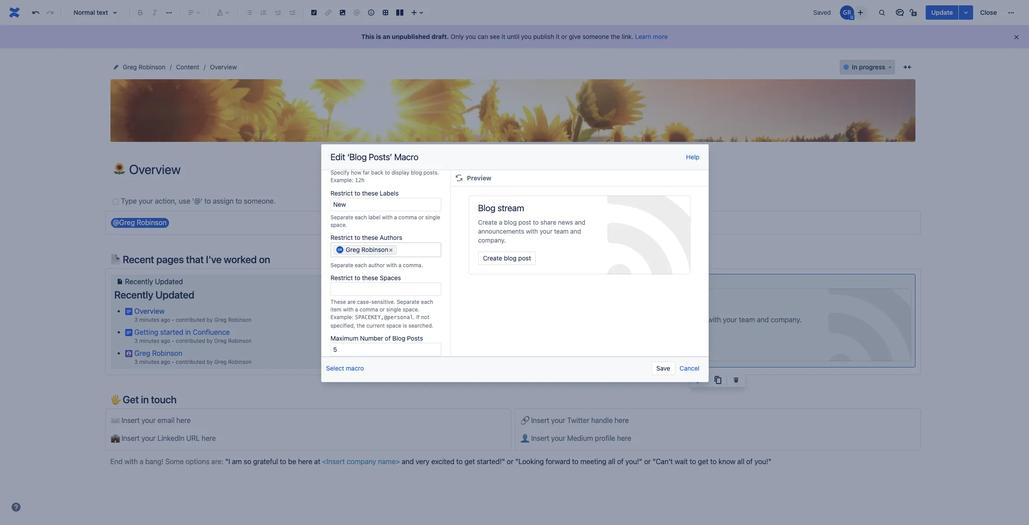 Task type: locate. For each thing, give the bounding box(es) containing it.
and right news
[[641, 315, 653, 324]]

link image
[[323, 7, 334, 18]]

these down label
[[362, 234, 378, 241]]

ago inside overview 3 minutes ago • contributed by greg robinson
[[161, 316, 170, 323]]

greg robinson down restrict to these authors
[[346, 246, 388, 253]]

wait
[[675, 458, 688, 466]]

1 vertical spatial these
[[362, 234, 378, 241]]

0 vertical spatial •
[[172, 316, 174, 323]]

1 vertical spatial the
[[357, 322, 365, 329]]

by inside greg robinson 3 minutes ago • contributed by greg robinson
[[207, 358, 213, 365]]

updated up overview 3 minutes ago • contributed by greg robinson
[[156, 289, 194, 301]]

recently down recent
[[125, 278, 153, 286]]

1 ago from the top
[[161, 316, 170, 323]]

1 vertical spatial single
[[386, 306, 401, 313]]

•
[[172, 316, 174, 323], [172, 337, 174, 344], [172, 358, 174, 365]]

contributed inside the getting started in confluence 3 minutes ago • contributed by greg robinson
[[176, 337, 205, 344]]

0 horizontal spatial single
[[386, 306, 401, 313]]

1 horizontal spatial you
[[522, 33, 532, 40]]

recently updated down "recently updated" image
[[114, 289, 194, 301]]

news
[[622, 315, 639, 324]]

overview
[[210, 63, 237, 71], [134, 307, 165, 315]]

2 get from the left
[[698, 458, 709, 466]]

example: up specified,
[[331, 314, 353, 321]]

or down sensitive.
[[380, 306, 385, 313]]

0 vertical spatial recently
[[125, 278, 153, 286]]

1 horizontal spatial is
[[403, 322, 407, 329]]

number
[[360, 334, 383, 342]]

comma down case-
[[360, 306, 378, 313]]

0 vertical spatial each
[[355, 214, 367, 221]]

to right back
[[385, 169, 390, 176]]

get right "wait"
[[698, 458, 709, 466]]

draft.
[[432, 33, 449, 40]]

1 vertical spatial comma
[[360, 306, 378, 313]]

example: down the specify
[[331, 177, 353, 183]]

1 by from the top
[[207, 316, 213, 323]]

restrict up separate each author with a comma.
[[331, 234, 353, 241]]

pages
[[156, 253, 184, 265]]

greg inside overview 3 minutes ago • contributed by greg robinson
[[214, 316, 227, 323]]

a down are
[[355, 306, 358, 313]]

1 horizontal spatial comma
[[399, 214, 417, 221]]

bold ⌘b image
[[135, 7, 146, 18]]

0 horizontal spatial the
[[357, 322, 365, 329]]

2 vertical spatial each
[[421, 299, 433, 305]]

"i
[[225, 458, 230, 466]]

1 vertical spatial •
[[172, 337, 174, 344]]

1 vertical spatial ago
[[161, 337, 170, 344]]

worked
[[224, 253, 257, 265]]

2 restrict from the top
[[331, 234, 353, 241]]

3 • from the top
[[172, 358, 174, 365]]

all right meeting
[[609, 458, 616, 466]]

1 3 from the top
[[134, 316, 138, 323]]

blog inside main content area, start typing to enter text. text box
[[563, 315, 577, 324]]

1 vertical spatial by
[[207, 337, 213, 344]]

greg
[[123, 63, 137, 71], [346, 246, 360, 253], [214, 316, 227, 323], [214, 337, 227, 344], [134, 349, 150, 357], [214, 358, 227, 365]]

each up the restrict to these spaces
[[355, 262, 367, 269]]

1 horizontal spatial and
[[641, 315, 653, 324]]

2 you!" from the left
[[755, 458, 772, 466]]

0 horizontal spatial you!"
[[626, 458, 643, 466]]

to down 12h
[[355, 189, 360, 197]]

2 horizontal spatial and
[[757, 315, 769, 324]]

1 vertical spatial recently updated
[[114, 289, 194, 301]]

you!" left "can't
[[626, 458, 643, 466]]

1 horizontal spatial space.
[[403, 306, 420, 313]]

far
[[363, 169, 370, 176]]

minutes inside greg robinson 3 minutes ago • contributed by greg robinson
[[139, 358, 159, 365]]

each left label
[[355, 214, 367, 221]]

3 by from the top
[[207, 358, 213, 365]]

3 inside the getting started in confluence 3 minutes ago • contributed by greg robinson
[[134, 337, 138, 344]]

case-
[[357, 299, 371, 305]]

. if not specified, the current space is searched.
[[331, 314, 434, 329]]

2 all from the left
[[738, 458, 745, 466]]

separate up the restrict to these spaces
[[331, 262, 353, 269]]

it right publish
[[556, 33, 560, 40]]

minutes
[[139, 316, 159, 323], [139, 337, 159, 344], [139, 358, 159, 365]]

single
[[425, 214, 440, 221], [386, 306, 401, 313]]

contributed up getting started in confluence link
[[176, 316, 205, 323]]

1 contributed from the top
[[176, 316, 205, 323]]

item
[[331, 306, 342, 313]]

comma
[[399, 214, 417, 221], [360, 306, 378, 313]]

you right until
[[522, 33, 532, 40]]

the left "current"
[[357, 322, 365, 329]]

restrict up these
[[331, 274, 353, 282]]

0 vertical spatial comma
[[399, 214, 417, 221]]

1 horizontal spatial blog
[[563, 315, 577, 324]]

overview inside overview 3 minutes ago • contributed by greg robinson
[[134, 307, 165, 315]]

or down restrict to these labels text box
[[419, 214, 424, 221]]

in right "started"
[[185, 328, 191, 336]]

this
[[362, 33, 375, 40]]

greg robinson link for overview
[[214, 316, 252, 323]]

get left started!"
[[465, 458, 475, 466]]

comma inside separate each label with a comma or single space.
[[399, 214, 417, 221]]

0 vertical spatial is
[[376, 33, 382, 40]]

you!" right know
[[755, 458, 772, 466]]

0 vertical spatial blog
[[411, 169, 422, 176]]

greg robinson right move this page 'icon'
[[123, 63, 166, 71]]

restrict for restrict to these labels
[[331, 189, 353, 197]]

you
[[466, 33, 476, 40], [522, 33, 532, 40]]

space. inside separate each label with a comma or single space.
[[331, 222, 347, 228]]

1 horizontal spatial it
[[556, 33, 560, 40]]

✉️
[[111, 416, 122, 424]]

2 vertical spatial 3
[[134, 358, 138, 365]]

1 • from the top
[[172, 316, 174, 323]]

the left link.
[[611, 33, 620, 40]]

separate inside separate each label with a comma or single space.
[[331, 214, 353, 221]]

0 vertical spatial separate
[[331, 214, 353, 221]]

2 • from the top
[[172, 337, 174, 344]]

0 horizontal spatial space.
[[331, 222, 347, 228]]

2 contributed from the top
[[176, 337, 205, 344]]

1 vertical spatial space.
[[403, 306, 420, 313]]

1 vertical spatial in
[[141, 393, 149, 405]]

of left blog
[[385, 334, 391, 342]]

0 vertical spatial overview
[[210, 63, 237, 71]]

greg inside the getting started in confluence 3 minutes ago • contributed by greg robinson
[[214, 337, 227, 344]]

is right the space
[[403, 322, 407, 329]]

• inside the getting started in confluence 3 minutes ago • contributed by greg robinson
[[172, 337, 174, 344]]

know
[[719, 458, 736, 466]]

1 you!" from the left
[[626, 458, 643, 466]]

of
[[385, 334, 391, 342], [618, 458, 624, 466], [747, 458, 753, 466]]

a right create
[[557, 315, 561, 324]]

2 vertical spatial contributed
[[176, 358, 205, 365]]

separate up restrict to these authors
[[331, 214, 353, 221]]

cancel
[[680, 364, 700, 372]]

separate
[[331, 214, 353, 221], [331, 262, 353, 269], [397, 299, 420, 305]]

you left can
[[466, 33, 476, 40]]

1 horizontal spatial overview link
[[210, 62, 237, 73]]

each up not
[[421, 299, 433, 305]]

0 vertical spatial by
[[207, 316, 213, 323]]

1 vertical spatial blog
[[563, 315, 577, 324]]

robinson
[[139, 63, 166, 71], [137, 219, 167, 227], [362, 246, 388, 253], [228, 316, 252, 323], [228, 337, 252, 344], [152, 349, 182, 357], [228, 358, 252, 365]]

getting
[[134, 328, 158, 336]]

with inside the these are case-sensitive. separate each item with a comma or single space. example:
[[343, 306, 354, 313]]

and right team
[[757, 315, 769, 324]]

overview 3 minutes ago • contributed by greg robinson
[[134, 307, 252, 323]]

recently updated
[[125, 278, 183, 286], [114, 289, 194, 301]]

each inside the these are case-sensitive. separate each item with a comma or single space. example:
[[421, 299, 433, 305]]

to inside specify how far back to display blog posts. example:
[[385, 169, 390, 176]]

greg robinson image
[[841, 5, 855, 20], [336, 246, 344, 253]]

at
[[314, 458, 321, 466]]

1 vertical spatial 3
[[134, 337, 138, 344]]

remove image
[[731, 375, 742, 385]]

3 inside overview 3 minutes ago • contributed by greg robinson
[[134, 316, 138, 323]]

touch
[[151, 393, 177, 405]]

a inside the these are case-sensitive. separate each item with a comma or single space. example:
[[355, 306, 358, 313]]

2 vertical spatial separate
[[397, 299, 420, 305]]

3 3 from the top
[[134, 358, 138, 365]]

each inside separate each label with a comma or single space.
[[355, 214, 367, 221]]

with down restrict to these labels text box
[[382, 214, 393, 221]]

with up spaces
[[386, 262, 397, 269]]

some
[[165, 458, 184, 466]]

2 you from the left
[[522, 33, 532, 40]]

undo ⌘z image
[[30, 7, 41, 18]]

1 these from the top
[[362, 189, 378, 197]]

get
[[465, 458, 475, 466], [698, 458, 709, 466]]

contributed down getting started in confluence link
[[176, 337, 205, 344]]

1 example: from the top
[[331, 177, 353, 183]]

restrict to these authors
[[331, 234, 402, 241]]

are
[[348, 299, 356, 305]]

in inside the getting started in confluence 3 minutes ago • contributed by greg robinson
[[185, 328, 191, 336]]

0 horizontal spatial of
[[385, 334, 391, 342]]

2 by from the top
[[207, 337, 213, 344]]

0 vertical spatial 3
[[134, 316, 138, 323]]

1 vertical spatial separate
[[331, 262, 353, 269]]

0 vertical spatial restrict
[[331, 189, 353, 197]]

overview up getting
[[134, 307, 165, 315]]

restrict to these labels
[[331, 189, 399, 197]]

Maximum Number of Blog Posts text field
[[331, 343, 442, 356]]

0 vertical spatial contributed
[[176, 316, 205, 323]]

blog
[[411, 169, 422, 176], [563, 315, 577, 324]]

0 horizontal spatial is
[[376, 33, 382, 40]]

2 vertical spatial ago
[[161, 358, 170, 365]]

1 vertical spatial example:
[[331, 314, 353, 321]]

3 contributed from the top
[[176, 358, 205, 365]]

you!"
[[626, 458, 643, 466], [755, 458, 772, 466]]

1 vertical spatial overview
[[134, 307, 165, 315]]

single inside separate each label with a comma or single space.
[[425, 214, 440, 221]]

restrict
[[331, 189, 353, 197], [331, 234, 353, 241], [331, 274, 353, 282]]

2 ago from the top
[[161, 337, 170, 344]]

0 vertical spatial minutes
[[139, 316, 159, 323]]

1 horizontal spatial greg robinson
[[346, 246, 388, 253]]

space. up restrict to these authors
[[331, 222, 347, 228]]

None text field
[[399, 245, 435, 255]]

0 horizontal spatial you
[[466, 33, 476, 40]]

1 minutes from the top
[[139, 316, 159, 323]]

or inside the these are case-sensitive. separate each item with a comma or single space. example:
[[380, 306, 385, 313]]

greg robinson link for getting started in confluence
[[214, 337, 252, 344]]

overview for overview
[[210, 63, 237, 71]]

a down restrict to these labels text box
[[394, 214, 397, 221]]

0 horizontal spatial greg robinson
[[123, 63, 166, 71]]

is
[[376, 33, 382, 40], [403, 322, 407, 329]]

2 example: from the top
[[331, 314, 353, 321]]

1 horizontal spatial overview
[[210, 63, 237, 71]]

0 vertical spatial single
[[425, 214, 440, 221]]

3 ago from the top
[[161, 358, 170, 365]]

recently down "recently updated" image
[[114, 289, 153, 301]]

ago inside the getting started in confluence 3 minutes ago • contributed by greg robinson
[[161, 337, 170, 344]]

2 it from the left
[[556, 33, 560, 40]]

with right end
[[124, 458, 138, 466]]

unpublished
[[392, 33, 430, 40]]

action item image
[[309, 7, 320, 18]]

0 vertical spatial the
[[611, 33, 620, 40]]

to right forward
[[572, 458, 579, 466]]

1 horizontal spatial single
[[425, 214, 440, 221]]

it right see
[[502, 33, 506, 40]]

of right know
[[747, 458, 753, 466]]

3 minutes from the top
[[139, 358, 159, 365]]

0 horizontal spatial overview
[[134, 307, 165, 315]]

1 restrict from the top
[[331, 189, 353, 197]]

of right meeting
[[618, 458, 624, 466]]

end with a bang! some options are: "i am so grateful to be here at <insert company name> and very excited to get started!" or "looking forward to meeting all of you!" or "can't wait to get to know all of you!"
[[110, 458, 772, 466]]

layouts image
[[395, 7, 406, 18]]

0 vertical spatial ago
[[161, 316, 170, 323]]

2 vertical spatial restrict
[[331, 274, 353, 282]]

close
[[981, 9, 998, 16]]

1 vertical spatial recently
[[114, 289, 153, 301]]

3 inside greg robinson 3 minutes ago • contributed by greg robinson
[[134, 358, 138, 365]]

0 horizontal spatial in
[[141, 393, 149, 405]]

someone
[[583, 33, 609, 40]]

display
[[392, 169, 409, 176]]

.
[[413, 314, 415, 321]]

0 horizontal spatial it
[[502, 33, 506, 40]]

0 vertical spatial greg robinson image
[[841, 5, 855, 20]]

2 vertical spatial •
[[172, 358, 174, 365]]

to right "wait"
[[690, 458, 697, 466]]

separate for restrict to these authors
[[331, 262, 353, 269]]

minutes inside the getting started in confluence 3 minutes ago • contributed by greg robinson
[[139, 337, 159, 344]]

dismiss image
[[1014, 34, 1021, 41]]

3 these from the top
[[362, 274, 378, 282]]

in right get
[[141, 393, 149, 405]]

🖐 get in touch
[[110, 393, 177, 405]]

overview link inside main content area, start typing to enter text. text box
[[134, 307, 165, 315]]

is left an
[[376, 33, 382, 40]]

0 horizontal spatial greg robinson image
[[336, 246, 344, 253]]

1 vertical spatial overview link
[[134, 307, 165, 315]]

1 it from the left
[[502, 33, 506, 40]]

0 vertical spatial these
[[362, 189, 378, 197]]

📄 recent pages that i've worked on
[[110, 253, 270, 265]]

1 horizontal spatial all
[[738, 458, 745, 466]]

recently updated down recent
[[125, 278, 183, 286]]

1 horizontal spatial in
[[185, 328, 191, 336]]

0 horizontal spatial get
[[465, 458, 475, 466]]

started!"
[[477, 458, 505, 466]]

with down are
[[343, 306, 354, 313]]

publish
[[534, 33, 555, 40]]

2 vertical spatial by
[[207, 358, 213, 365]]

update button
[[927, 5, 959, 20]]

or
[[562, 33, 568, 40], [419, 214, 424, 221], [380, 306, 385, 313], [507, 458, 514, 466], [645, 458, 651, 466]]

0 vertical spatial in
[[185, 328, 191, 336]]

0 horizontal spatial blog
[[411, 169, 422, 176]]

0 horizontal spatial all
[[609, 458, 616, 466]]

overview right content
[[210, 63, 237, 71]]

restrict down the specify
[[331, 189, 353, 197]]

0 vertical spatial space.
[[331, 222, 347, 228]]

1 vertical spatial each
[[355, 262, 367, 269]]

announcements
[[655, 315, 706, 324]]

0 horizontal spatial and
[[402, 458, 414, 466]]

ago
[[161, 316, 170, 323], [161, 337, 170, 344], [161, 358, 170, 365]]

comma down restrict to these labels text box
[[399, 214, 417, 221]]

separate up .
[[397, 299, 420, 305]]

a inside separate each label with a comma or single space.
[[394, 214, 397, 221]]

1 vertical spatial minutes
[[139, 337, 159, 344]]

recently updated image
[[114, 276, 125, 287]]

space. up .
[[403, 306, 420, 313]]

these down 12h
[[362, 189, 378, 197]]

greg robinson image right 'saved'
[[841, 5, 855, 20]]

1 horizontal spatial get
[[698, 458, 709, 466]]

these are case-sensitive. separate each item with a comma or single space. example:
[[331, 299, 433, 321]]

2 vertical spatial these
[[362, 274, 378, 282]]

2 horizontal spatial of
[[747, 458, 753, 466]]

overview link right 'content' link
[[210, 62, 237, 73]]

back
[[371, 169, 383, 176]]

can
[[478, 33, 488, 40]]

blog left posts.
[[411, 169, 422, 176]]

greg robinson image down restrict to these authors
[[336, 246, 344, 253]]

Main content area, start typing to enter text. text field
[[105, 196, 921, 468]]

0 vertical spatial example:
[[331, 177, 353, 183]]

0 horizontal spatial comma
[[360, 306, 378, 313]]

updated down pages in the left of the page
[[155, 278, 183, 286]]

help
[[686, 153, 700, 160]]

2 3 from the top
[[134, 337, 138, 344]]

or right started!"
[[507, 458, 514, 466]]

authors
[[380, 234, 402, 241]]

💼
[[111, 434, 122, 442]]

1 vertical spatial restrict
[[331, 234, 353, 241]]

📄
[[110, 253, 121, 265]]

move this page image
[[112, 64, 119, 71]]

all right know
[[738, 458, 745, 466]]

mention image
[[352, 7, 363, 18]]

0 vertical spatial updated
[[155, 278, 183, 286]]

these down author
[[362, 274, 378, 282]]

1 vertical spatial contributed
[[176, 337, 205, 344]]

robinson inside the getting started in confluence 3 minutes ago • contributed by greg robinson
[[228, 337, 252, 344]]

0 horizontal spatial overview link
[[134, 307, 165, 315]]

overview link up getting
[[134, 307, 165, 315]]

by inside the getting started in confluence 3 minutes ago • contributed by greg robinson
[[207, 337, 213, 344]]

2 vertical spatial minutes
[[139, 358, 159, 365]]

blog left post on the right bottom of the page
[[563, 315, 577, 324]]

and left very
[[402, 458, 414, 466]]

cancel link
[[680, 361, 700, 375]]

name>
[[378, 458, 400, 466]]

1 vertical spatial is
[[403, 322, 407, 329]]

example:
[[331, 177, 353, 183], [331, 314, 353, 321]]

2 minutes from the top
[[139, 337, 159, 344]]

🔗
[[521, 416, 532, 424]]

a left bang!
[[140, 458, 144, 466]]

2 these from the top
[[362, 234, 378, 241]]

1 horizontal spatial you!"
[[755, 458, 772, 466]]

3
[[134, 316, 138, 323], [134, 337, 138, 344], [134, 358, 138, 365]]

to
[[385, 169, 390, 176], [355, 189, 360, 197], [355, 234, 360, 241], [355, 274, 360, 282], [595, 315, 601, 324], [280, 458, 286, 466], [457, 458, 463, 466], [572, 458, 579, 466], [690, 458, 697, 466], [711, 458, 717, 466]]

contributed down the getting started in confluence 3 minutes ago • contributed by greg robinson
[[176, 358, 205, 365]]

3 restrict from the top
[[331, 274, 353, 282]]



Task type: vqa. For each thing, say whether or not it's contained in the screenshot.
the bottom the contributed
yes



Task type: describe. For each thing, give the bounding box(es) containing it.
macro
[[394, 152, 418, 162]]

end
[[110, 458, 123, 466]]

0 vertical spatial overview link
[[210, 62, 237, 73]]

recent
[[123, 253, 154, 265]]

post
[[578, 315, 593, 324]]

company.
[[771, 315, 802, 324]]

• inside overview 3 minutes ago • contributed by greg robinson
[[172, 316, 174, 323]]

see
[[490, 33, 500, 40]]

emoji image
[[366, 7, 377, 18]]

this is an unpublished draft. only you can see it until you publish it or give someone the link. learn more
[[362, 33, 668, 40]]

add image, video, or file image
[[337, 7, 348, 18]]

give
[[569, 33, 581, 40]]

an
[[383, 33, 391, 40]]

are:
[[211, 458, 224, 466]]

these for authors
[[362, 234, 378, 241]]

share
[[603, 315, 621, 324]]

1 get from the left
[[465, 458, 475, 466]]

confluence image
[[7, 5, 21, 20]]

to down separate each author with a comma.
[[355, 274, 360, 282]]

numbered list ⌘⇧7 image
[[258, 7, 269, 18]]

overview for overview 3 minutes ago • contributed by greg robinson
[[134, 307, 165, 315]]

minutes inside overview 3 minutes ago • contributed by greg robinson
[[139, 316, 159, 323]]

a left comma.
[[399, 262, 401, 269]]

🖐
[[110, 393, 121, 405]]

team
[[739, 315, 756, 324]]

<insert
[[322, 458, 345, 466]]

maximum
[[331, 334, 358, 342]]

Restrict to these Labels text field
[[331, 198, 442, 211]]

each for authors
[[355, 262, 367, 269]]

1 horizontal spatial greg robinson image
[[841, 5, 855, 20]]

specify
[[331, 169, 349, 176]]

company
[[347, 458, 376, 466]]

1 vertical spatial updated
[[156, 289, 194, 301]]

indent tab image
[[287, 7, 298, 18]]

maximum number of blog posts
[[331, 334, 423, 342]]

create a blog post to share news and announcements with your team and company.
[[534, 315, 802, 324]]

restrict for restrict to these spaces
[[331, 274, 353, 282]]

1 horizontal spatial the
[[611, 33, 620, 40]]

separate each label with a comma or single space.
[[331, 214, 440, 228]]

make page fixed-width image
[[903, 62, 913, 73]]

create
[[534, 315, 555, 324]]

• inside greg robinson 3 minutes ago • contributed by greg robinson
[[172, 358, 174, 365]]

each for labels
[[355, 214, 367, 221]]

getting started in confluence link
[[134, 328, 230, 336]]

get
[[123, 393, 139, 405]]

blog inside specify how far back to display blog posts. example:
[[411, 169, 422, 176]]

here
[[298, 458, 313, 466]]

your
[[723, 315, 738, 324]]

spaces
[[380, 274, 401, 282]]

is inside . if not specified, the current space is searched.
[[403, 322, 407, 329]]

to down separate each label with a comma or single space.
[[355, 234, 360, 241]]

the inside . if not specified, the current space is searched.
[[357, 322, 365, 329]]

to left be
[[280, 458, 286, 466]]

so
[[244, 458, 251, 466]]

ago inside greg robinson 3 minutes ago • contributed by greg robinson
[[161, 358, 170, 365]]

@greg robinson
[[113, 219, 167, 227]]

1 all from the left
[[609, 458, 616, 466]]

"looking
[[516, 458, 544, 466]]

restrict for restrict to these authors
[[331, 234, 353, 241]]

macro
[[346, 364, 364, 372]]

to right excited
[[457, 458, 463, 466]]

excited
[[432, 458, 455, 466]]

or inside separate each label with a comma or single space.
[[419, 214, 424, 221]]

italic ⌘i image
[[149, 7, 160, 18]]

separate each author with a comma.
[[331, 262, 423, 269]]

in for get
[[141, 393, 149, 405]]

comma.
[[403, 262, 423, 269]]

until
[[507, 33, 520, 40]]

0 vertical spatial recently updated
[[125, 278, 183, 286]]

save button
[[652, 361, 675, 375]]

or left "can't
[[645, 458, 651, 466]]

specified,
[[331, 322, 355, 329]]

link.
[[622, 33, 634, 40]]

robinson inside overview 3 minutes ago • contributed by greg robinson
[[228, 316, 252, 323]]

comma inside the these are case-sensitive. separate each item with a comma or single space. example:
[[360, 306, 378, 313]]

not
[[421, 314, 429, 321]]

content link
[[176, 62, 199, 73]]

confluence
[[193, 328, 230, 336]]

getting started in confluence 3 minutes ago • contributed by greg robinson
[[134, 328, 252, 344]]

posts
[[407, 334, 423, 342]]

update
[[932, 9, 954, 16]]

example: inside the these are case-sensitive. separate each item with a comma or single space. example:
[[331, 314, 353, 321]]

restrict to these spaces
[[331, 274, 401, 282]]

example: inside specify how far back to display blog posts. example:
[[331, 177, 353, 183]]

select
[[326, 364, 344, 372]]

outdent ⇧tab image
[[273, 7, 283, 18]]

to right post on the right bottom of the page
[[595, 315, 601, 324]]

learn more link
[[636, 33, 668, 40]]

author
[[368, 262, 385, 269]]

current
[[366, 322, 385, 329]]

meeting
[[581, 458, 607, 466]]

greg robinson 3 minutes ago • contributed by greg robinson
[[134, 349, 252, 365]]

Give this page a title text field
[[129, 162, 916, 177]]

in for started
[[185, 328, 191, 336]]

edit image
[[695, 375, 705, 385]]

very
[[416, 458, 430, 466]]

1 vertical spatial greg robinson image
[[336, 246, 344, 253]]

learn
[[636, 33, 652, 40]]

separate for restrict to these labels
[[331, 214, 353, 221]]

close button
[[976, 5, 1003, 20]]

select macro
[[326, 364, 364, 372]]

table image
[[380, 7, 391, 18]]

1 horizontal spatial of
[[618, 458, 624, 466]]

spacekey,@personal
[[355, 314, 413, 321]]

grateful
[[253, 458, 278, 466]]

single inside the these are case-sensitive. separate each item with a comma or single space. example:
[[386, 306, 401, 313]]

labels
[[380, 189, 399, 197]]

redo ⌘⇧z image
[[45, 7, 55, 18]]

with left your
[[708, 315, 722, 324]]

contributed inside overview 3 minutes ago • contributed by greg robinson
[[176, 316, 205, 323]]

1 vertical spatial greg robinson
[[346, 246, 388, 253]]

to left know
[[711, 458, 717, 466]]

searched.
[[409, 322, 434, 329]]

or left give
[[562, 33, 568, 40]]

with inside separate each label with a comma or single space.
[[382, 214, 393, 221]]

that
[[186, 253, 204, 265]]

specify how far back to display blog posts. example:
[[331, 169, 439, 183]]

greg robinson link for greg robinson
[[214, 358, 252, 365]]

preview
[[467, 174, 492, 181]]

"can't
[[653, 458, 673, 466]]

these for spaces
[[362, 274, 378, 282]]

options
[[186, 458, 210, 466]]

space. inside the these are case-sensitive. separate each item with a comma or single space. example:
[[403, 306, 420, 313]]

adjust update settings image
[[961, 7, 972, 18]]

separate inside the these are case-sensitive. separate each item with a comma or single space. example:
[[397, 299, 420, 305]]

by inside overview 3 minutes ago • contributed by greg robinson
[[207, 316, 213, 323]]

i've
[[206, 253, 222, 265]]

0 vertical spatial greg robinson
[[123, 63, 166, 71]]

copy image
[[713, 375, 724, 385]]

only
[[451, 33, 464, 40]]

started
[[160, 328, 183, 336]]

contributed inside greg robinson 3 minutes ago • contributed by greg robinson
[[176, 358, 205, 365]]

be
[[288, 458, 296, 466]]

edit 'blog posts' macro
[[331, 152, 418, 162]]

12h
[[355, 177, 365, 183]]

save
[[657, 364, 671, 372]]

how
[[351, 169, 361, 176]]

Restrict to these Spaces text field
[[331, 283, 442, 296]]

1 you from the left
[[466, 33, 476, 40]]

content
[[176, 63, 199, 71]]

help link
[[686, 153, 700, 160]]

confluence image
[[7, 5, 21, 20]]

posts.
[[424, 169, 439, 176]]

these for labels
[[362, 189, 378, 197]]

bullet list ⌘⇧8 image
[[244, 7, 255, 18]]



